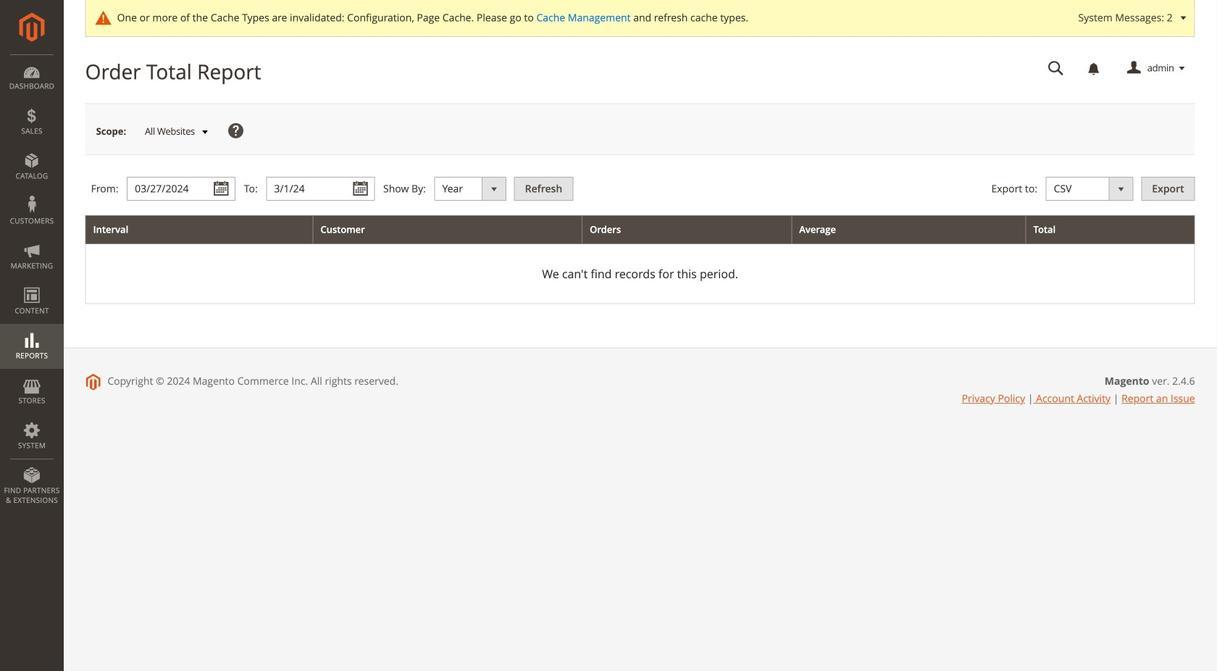 Task type: vqa. For each thing, say whether or not it's contained in the screenshot.
tab list
no



Task type: locate. For each thing, give the bounding box(es) containing it.
menu bar
[[0, 54, 64, 513]]

None text field
[[266, 177, 375, 201]]

None text field
[[1038, 56, 1075, 81], [127, 177, 236, 201], [1038, 56, 1075, 81], [127, 177, 236, 201]]



Task type: describe. For each thing, give the bounding box(es) containing it.
magento admin panel image
[[19, 12, 45, 42]]



